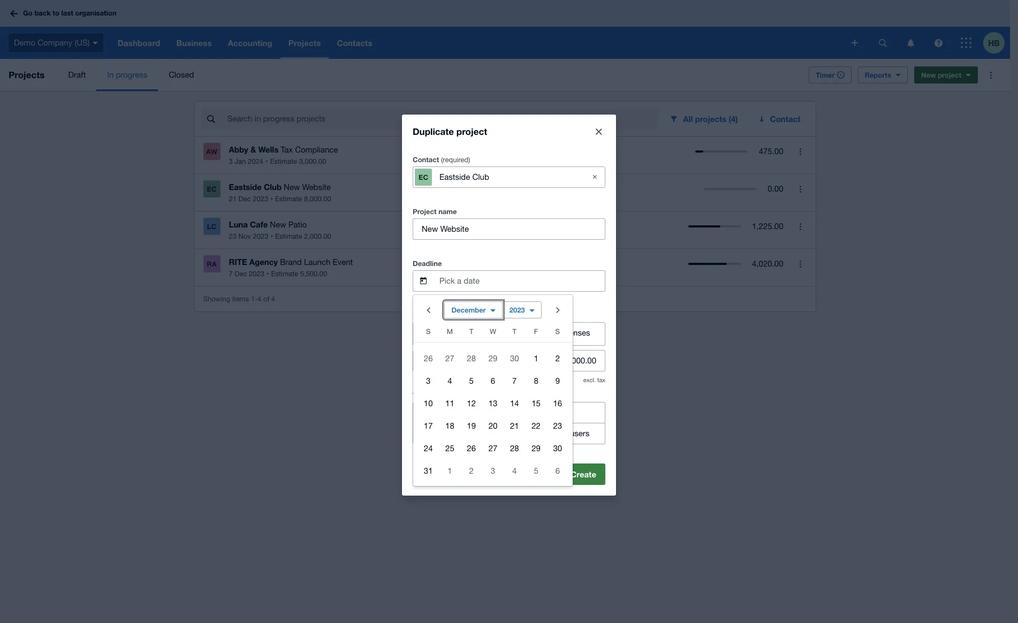 Task type: vqa. For each thing, say whether or not it's contained in the screenshot.
rightmost svg image
yes



Task type: locate. For each thing, give the bounding box(es) containing it.
new inside popup button
[[921, 71, 936, 79]]

0 vertical spatial &
[[251, 145, 256, 154]]

jan
[[235, 157, 246, 165]]

thu dec 28 2023 cell
[[504, 437, 525, 459]]

navigation inside hb banner
[[110, 27, 844, 59]]

go
[[23, 9, 33, 17]]

progress
[[116, 70, 147, 79]]

1,225.00
[[752, 222, 784, 231]]

2024
[[248, 157, 263, 165]]

estimate inside duplicate project dialog
[[413, 311, 442, 319]]

2023 down cafe
[[253, 232, 268, 240]]

1 vertical spatial to
[[534, 408, 541, 417]]

1 row from the top
[[413, 325, 573, 342]]

t right the calculate at left
[[470, 327, 474, 335]]

organisation
[[75, 9, 117, 17]]

project inside popup button
[[938, 71, 962, 79]]

0 vertical spatial dec
[[239, 195, 251, 203]]

excl. tax
[[583, 377, 606, 383]]

group
[[413, 295, 573, 486], [413, 402, 606, 444]]

to
[[53, 9, 59, 17], [534, 408, 541, 417]]

new right cafe
[[270, 220, 286, 229]]

name
[[439, 207, 457, 215]]

ec left eastside
[[207, 185, 217, 193]]

4 row from the top
[[413, 392, 573, 414]]

0 horizontal spatial 4
[[258, 295, 261, 303]]

1 horizontal spatial projects
[[543, 408, 572, 417]]

row group
[[413, 347, 573, 482]]

fri dec 29 2023 cell
[[525, 437, 547, 459]]

group inside duplicate project dialog
[[413, 402, 606, 444]]

closed
[[169, 70, 194, 79]]

agency
[[249, 257, 278, 267]]

svg image
[[961, 37, 972, 48], [907, 39, 914, 47], [852, 40, 858, 46], [92, 42, 98, 44]]

0 horizontal spatial &
[[251, 145, 256, 154]]

new for eastside club
[[284, 183, 300, 192]]

create
[[571, 469, 596, 479]]

1 vertical spatial project
[[457, 126, 487, 137]]

0 vertical spatial contact
[[770, 114, 801, 124]]

group containing december
[[413, 295, 573, 486]]

mon dec 25 2023 cell
[[439, 437, 461, 459]]

2 vertical spatial new
[[270, 220, 286, 229]]

thu dec 07 2023 cell
[[504, 370, 525, 391]]

7
[[229, 270, 233, 278]]

estimate inside abby & wells tax compliance 3 jan 2024 • estimate 3,000.00
[[270, 157, 297, 165]]

abby
[[229, 145, 248, 154]]

luna cafe new patio 23 nov 2023 • estimate 2,000.00
[[229, 220, 331, 240]]

to inside group
[[534, 408, 541, 417]]

1 horizontal spatial contact
[[770, 114, 801, 124]]

e.g. 10,000.00 field
[[413, 350, 605, 371]]

1 vertical spatial new
[[284, 183, 300, 192]]

estimate inside rite agency brand launch event 7 dec 2023 • estimate 5,500.00
[[271, 270, 298, 278]]

t right tasks
[[513, 327, 517, 335]]

dec
[[239, 195, 251, 203], [235, 270, 247, 278]]

project
[[938, 71, 962, 79], [457, 126, 487, 137], [475, 391, 498, 399]]

sun dec 03 2023 cell
[[413, 370, 439, 391]]

launch
[[304, 258, 331, 267]]

private: admin, standard, or assigned users
[[433, 429, 590, 438]]

estimate up the calculate at left
[[413, 311, 442, 319]]

ec down contact (required)
[[419, 173, 428, 181]]

projects up assigned
[[543, 408, 572, 417]]

contact (required)
[[413, 155, 470, 164]]

1 horizontal spatial s
[[556, 327, 560, 335]]

svg image
[[10, 10, 18, 17], [879, 39, 887, 47], [935, 39, 943, 47]]

svg image up reports popup button
[[879, 39, 887, 47]]

0 vertical spatial new
[[921, 71, 936, 79]]

to right "access"
[[534, 408, 541, 417]]

estimate down 'brand' at the left top
[[271, 270, 298, 278]]

4 right of
[[271, 295, 275, 303]]

december
[[452, 305, 486, 314]]

2 4 from the left
[[271, 295, 275, 303]]

1 vertical spatial &
[[511, 328, 516, 337]]

sun dec 10 2023 cell
[[413, 392, 439, 414]]

rite agency brand launch event 7 dec 2023 • estimate 5,500.00
[[229, 257, 353, 278]]

estimate
[[270, 157, 297, 165], [275, 195, 302, 203], [275, 232, 302, 240], [271, 270, 298, 278], [413, 311, 442, 319]]

475.00
[[759, 147, 784, 156]]

1 horizontal spatial ec
[[419, 173, 428, 181]]

navigation
[[110, 27, 844, 59]]

1 horizontal spatial to
[[534, 408, 541, 417]]

closed link
[[158, 59, 205, 91]]

0 horizontal spatial t
[[470, 327, 474, 335]]

projects
[[695, 114, 727, 124]]

project for duplicate project
[[457, 126, 487, 137]]

estimate down club
[[275, 195, 302, 203]]

showing items 1-4 of 4
[[203, 295, 275, 303]]

mon dec 04 2023 cell
[[439, 370, 461, 391]]

0 horizontal spatial contact
[[413, 155, 439, 164]]

dec inside rite agency brand launch event 7 dec 2023 • estimate 5,500.00
[[235, 270, 247, 278]]

fri dec 22 2023 cell
[[525, 415, 547, 436]]

estimate down tax
[[270, 157, 297, 165]]

fri dec 08 2023 cell
[[525, 370, 547, 391]]

rite
[[229, 257, 247, 267]]

new
[[921, 71, 936, 79], [284, 183, 300, 192], [270, 220, 286, 229]]

svg image left go
[[10, 10, 18, 17]]

• up agency
[[271, 232, 273, 240]]

fri dec 01 2023 cell
[[525, 347, 547, 369]]

contact inside duplicate project dialog
[[413, 155, 439, 164]]

2023 up calculate from tasks & estimated expenses
[[510, 305, 525, 314]]

1 vertical spatial dec
[[235, 270, 247, 278]]

0 vertical spatial ec
[[419, 173, 428, 181]]

contact inside popup button
[[770, 114, 801, 124]]

sun dec 31 2023 cell
[[413, 460, 439, 481]]

grid
[[413, 325, 573, 482]]

users
[[570, 429, 590, 438]]

2023 inside group
[[510, 305, 525, 314]]

dec right the 21
[[239, 195, 251, 203]]

sat dec 30 2023 cell
[[547, 437, 573, 459]]

go back to last organisation link
[[6, 4, 123, 23]]

contact down duplicate
[[413, 155, 439, 164]]

f
[[534, 327, 538, 335]]

reports
[[865, 71, 891, 79]]

estimated
[[518, 328, 554, 337]]

dec inside eastside club new website 21 dec 2023 • estimate 8,000.00
[[239, 195, 251, 203]]

& right tasks
[[511, 328, 516, 337]]

• down club
[[270, 195, 273, 203]]

1 t from the left
[[470, 327, 474, 335]]

with
[[489, 408, 504, 417]]

2 horizontal spatial svg image
[[935, 39, 943, 47]]

sun dec 17 2023 cell
[[413, 415, 439, 436]]

0 horizontal spatial projects
[[9, 69, 45, 80]]

s
[[426, 327, 431, 335], [556, 327, 560, 335]]

0 horizontal spatial s
[[426, 327, 431, 335]]

assigned
[[536, 429, 568, 438]]

0 vertical spatial project
[[938, 71, 962, 79]]

0 vertical spatial projects
[[9, 69, 45, 80]]

8,000.00
[[304, 195, 331, 203]]

1 vertical spatial projects
[[543, 408, 572, 417]]

sat dec 16 2023 cell
[[547, 392, 573, 414]]

ec
[[419, 173, 428, 181], [207, 185, 217, 193]]

last
[[61, 9, 73, 17]]

event
[[333, 258, 353, 267]]

calculate from tasks & estimated expenses
[[435, 328, 590, 337]]

new inside eastside club new website 21 dec 2023 • estimate 8,000.00
[[284, 183, 300, 192]]

• down agency
[[267, 270, 269, 278]]

& inside duplicate project dialog
[[511, 328, 516, 337]]

4 left of
[[258, 295, 261, 303]]

1 horizontal spatial 4
[[271, 295, 275, 303]]

website
[[302, 183, 331, 192]]

tue dec 05 2023 cell
[[461, 370, 482, 391]]

contact
[[770, 114, 801, 124], [413, 155, 439, 164]]

new inside luna cafe new patio 23 nov 2023 • estimate 2,000.00
[[270, 220, 286, 229]]

admin,
[[462, 429, 488, 438]]

0 horizontal spatial svg image
[[10, 10, 18, 17]]

svg image up new project
[[935, 39, 943, 47]]

contact up 475.00
[[770, 114, 801, 124]]

can
[[430, 391, 442, 399]]

Project name field
[[413, 219, 605, 239]]

1 horizontal spatial t
[[513, 327, 517, 335]]

(4)
[[729, 114, 738, 124]]

0 horizontal spatial ec
[[207, 185, 217, 193]]

w
[[490, 327, 496, 335]]

0 horizontal spatial to
[[53, 9, 59, 17]]

2023 inside rite agency brand launch event 7 dec 2023 • estimate 5,500.00
[[249, 270, 264, 278]]

projects down demo
[[9, 69, 45, 80]]

s right f
[[556, 327, 560, 335]]

tax
[[281, 145, 293, 154]]

this
[[461, 391, 473, 399]]

& up '2024'
[[251, 145, 256, 154]]

dec right '7'
[[235, 270, 247, 278]]

0 vertical spatial to
[[53, 9, 59, 17]]

23
[[229, 232, 237, 240]]

draft link
[[57, 59, 96, 91]]

• right '2024'
[[265, 157, 268, 165]]

thu dec 21 2023 cell
[[504, 415, 525, 436]]

s left m
[[426, 327, 431, 335]]

wed dec 20 2023 cell
[[482, 415, 504, 436]]

estimate down patio
[[275, 232, 302, 240]]

2023
[[253, 195, 268, 203], [253, 232, 268, 240], [249, 270, 264, 278], [510, 305, 525, 314]]

2023 down agency
[[249, 270, 264, 278]]

1 vertical spatial ec
[[207, 185, 217, 193]]

tax
[[597, 377, 606, 383]]

1 horizontal spatial &
[[511, 328, 516, 337]]

new right club
[[284, 183, 300, 192]]

2 vertical spatial project
[[475, 391, 498, 399]]

row
[[413, 325, 573, 342], [413, 347, 573, 369], [413, 369, 573, 392], [413, 392, 573, 414], [413, 414, 573, 437], [413, 437, 573, 459]]

&
[[251, 145, 256, 154], [511, 328, 516, 337]]

1 vertical spatial contact
[[413, 155, 439, 164]]

to left last
[[53, 9, 59, 17]]

mon dec 11 2023 cell
[[439, 392, 461, 414]]

new right reports popup button
[[921, 71, 936, 79]]

t
[[470, 327, 474, 335], [513, 327, 517, 335]]

group containing public: anyone with access to projects
[[413, 402, 606, 444]]

from
[[471, 328, 487, 337]]

2023 down club
[[253, 195, 268, 203]]



Task type: describe. For each thing, give the bounding box(es) containing it.
demo company (us)
[[14, 38, 90, 47]]

company
[[38, 38, 72, 47]]

view
[[444, 391, 459, 399]]

2023 inside eastside club new website 21 dec 2023 • estimate 8,000.00
[[253, 195, 268, 203]]

6 row from the top
[[413, 437, 573, 459]]

to inside hb banner
[[53, 9, 59, 17]]

mon dec 18 2023 cell
[[439, 415, 461, 436]]

2 t from the left
[[513, 327, 517, 335]]

5 row from the top
[[413, 414, 573, 437]]

items
[[232, 295, 249, 303]]

ra
[[207, 260, 217, 268]]

deadline
[[413, 259, 442, 267]]

3,000.00
[[299, 157, 326, 165]]

clear image
[[584, 166, 606, 188]]

expenses
[[556, 328, 590, 337]]

2 row from the top
[[413, 347, 573, 369]]

m
[[447, 327, 453, 335]]

nov
[[239, 232, 251, 240]]

draft
[[68, 70, 86, 79]]

• inside rite agency brand launch event 7 dec 2023 • estimate 5,500.00
[[267, 270, 269, 278]]

• inside eastside club new website 21 dec 2023 • estimate 8,000.00
[[270, 195, 273, 203]]

(us)
[[75, 38, 90, 47]]

1 s from the left
[[426, 327, 431, 335]]

tasks
[[490, 328, 509, 337]]

eastside club new website 21 dec 2023 • estimate 8,000.00
[[229, 182, 331, 203]]

project name
[[413, 207, 457, 215]]

aw
[[206, 147, 217, 156]]

all
[[683, 114, 693, 124]]

new project
[[921, 71, 962, 79]]

svg image inside demo company (us) popup button
[[92, 42, 98, 44]]

hb
[[988, 38, 1000, 47]]

sat dec 23 2023 cell
[[547, 415, 573, 436]]

duplicate project dialog
[[402, 114, 616, 495]]

thu dec 14 2023 cell
[[504, 392, 525, 414]]

public:
[[433, 408, 458, 417]]

hb button
[[984, 27, 1010, 59]]

standard,
[[490, 429, 524, 438]]

• inside luna cafe new patio 23 nov 2023 • estimate 2,000.00
[[271, 232, 273, 240]]

demo
[[14, 38, 35, 47]]

lc
[[207, 222, 216, 231]]

hb banner
[[0, 0, 1010, 59]]

wells
[[258, 145, 279, 154]]

go back to last organisation
[[23, 9, 117, 17]]

wed dec 06 2023 cell
[[482, 370, 504, 391]]

Find or create a contact field
[[438, 167, 580, 187]]

3 row from the top
[[413, 369, 573, 392]]

close button
[[588, 121, 610, 142]]

estimate inside eastside club new website 21 dec 2023 • estimate 8,000.00
[[275, 195, 302, 203]]

close image
[[596, 128, 602, 135]]

tue dec 26 2023 cell
[[461, 437, 482, 459]]

or
[[526, 429, 533, 438]]

in
[[107, 70, 114, 79]]

2,000.00
[[304, 232, 331, 240]]

of
[[263, 295, 269, 303]]

21
[[229, 195, 237, 203]]

estimate inside luna cafe new patio 23 nov 2023 • estimate 2,000.00
[[275, 232, 302, 240]]

patio
[[288, 220, 307, 229]]

1-
[[251, 295, 258, 303]]

compliance
[[295, 145, 338, 154]]

cafe
[[250, 220, 268, 229]]

who
[[413, 391, 428, 399]]

grid containing s
[[413, 325, 573, 482]]

in progress
[[107, 70, 147, 79]]

public: anyone with access to projects
[[433, 408, 572, 417]]

new for luna cafe
[[270, 220, 286, 229]]

1 4 from the left
[[258, 295, 261, 303]]

sat dec 02 2023 cell
[[547, 347, 573, 369]]

back
[[34, 9, 51, 17]]

projects inside group
[[543, 408, 572, 417]]

wed dec 27 2023 cell
[[482, 437, 504, 459]]

contact for contact
[[770, 114, 801, 124]]

sun dec 24 2023 cell
[[413, 437, 439, 459]]

contact for contact (required)
[[413, 155, 439, 164]]

4,020.00
[[752, 259, 784, 268]]

ec inside dialog
[[419, 173, 428, 181]]

project for new project
[[938, 71, 962, 79]]

5,500.00
[[300, 270, 327, 278]]

new project button
[[914, 66, 978, 84]]

2 s from the left
[[556, 327, 560, 335]]

club
[[264, 182, 282, 192]]

duplicate project
[[413, 126, 487, 137]]

next month image
[[547, 299, 569, 320]]

svg image inside 'go back to last organisation' link
[[10, 10, 18, 17]]

last month image
[[418, 299, 439, 320]]

& inside abby & wells tax compliance 3 jan 2024 • estimate 3,000.00
[[251, 145, 256, 154]]

wed dec 13 2023 cell
[[482, 392, 504, 414]]

in progress link
[[96, 59, 158, 91]]

reports button
[[858, 66, 908, 84]]

luna
[[229, 220, 248, 229]]

abby & wells tax compliance 3 jan 2024 • estimate 3,000.00
[[229, 145, 338, 165]]

• inside abby & wells tax compliance 3 jan 2024 • estimate 3,000.00
[[265, 157, 268, 165]]

all projects (4)
[[683, 114, 738, 124]]

anyone
[[460, 408, 487, 417]]

1 horizontal spatial svg image
[[879, 39, 887, 47]]

duplicate
[[413, 126, 454, 137]]

tue dec 19 2023 cell
[[461, 415, 482, 436]]

excl.
[[583, 377, 596, 383]]

private:
[[433, 429, 460, 438]]

row containing s
[[413, 325, 573, 342]]

3
[[229, 157, 233, 165]]

0.00
[[768, 184, 784, 193]]

2023 inside luna cafe new patio 23 nov 2023 • estimate 2,000.00
[[253, 232, 268, 240]]

demo company (us) button
[[0, 27, 110, 59]]

tue dec 12 2023 cell
[[461, 392, 482, 414]]

timer
[[816, 71, 835, 79]]

Search in progress projects search field
[[226, 109, 659, 129]]

showing
[[203, 295, 230, 303]]

sat dec 09 2023 cell
[[547, 370, 573, 391]]

all projects (4) button
[[663, 108, 747, 130]]

Deadline field
[[438, 271, 605, 291]]

brand
[[280, 258, 302, 267]]

project
[[413, 207, 437, 215]]

create button
[[562, 463, 606, 485]]

access
[[506, 408, 532, 417]]

fri dec 15 2023 cell
[[525, 392, 547, 414]]

contact button
[[751, 108, 809, 130]]

calculate
[[435, 328, 469, 337]]



